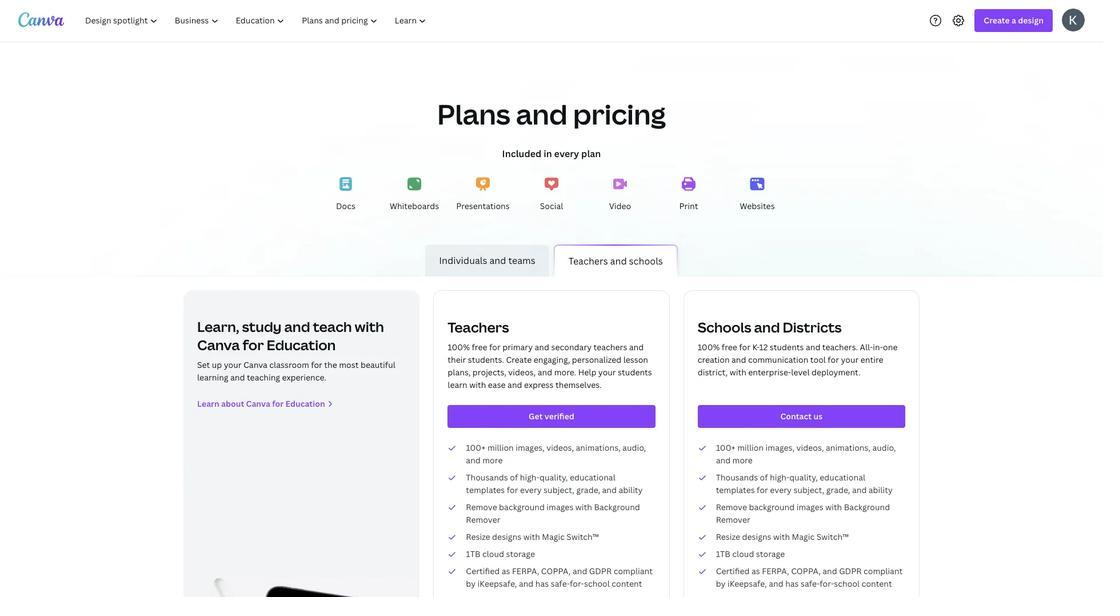 Task type: locate. For each thing, give the bounding box(es) containing it.
50%
[[370, 51, 387, 62]]

subject,
[[544, 485, 575, 496], [794, 485, 825, 496]]

2 horizontal spatial every
[[771, 485, 792, 496]]

storage for contact us
[[757, 549, 785, 560]]

content for get verified
[[612, 579, 642, 590]]

0 horizontal spatial thousands
[[466, 472, 508, 483]]

1 horizontal spatial certified as ferpa, coppa, and gdpr compliant by ikeepsafe, and has safe-for-school content
[[716, 566, 903, 590]]

2 magic from the left
[[792, 532, 815, 543]]

0 horizontal spatial images,
[[516, 443, 545, 454]]

animations,
[[576, 443, 621, 454], [826, 443, 871, 454]]

create down the primary
[[506, 355, 532, 365]]

2 school from the left
[[835, 579, 860, 590]]

top level navigation element
[[78, 9, 437, 32]]

1 horizontal spatial magic
[[792, 532, 815, 543]]

2 certified as ferpa, coppa, and gdpr compliant by ikeepsafe, and has safe-for-school content from the left
[[716, 566, 903, 590]]

1 100+ million images, videos, animations, audio, and more from the left
[[466, 443, 646, 466]]

1 ability from the left
[[619, 485, 643, 496]]

0 vertical spatial education
[[267, 336, 336, 355]]

in
[[544, 148, 552, 160]]

0 horizontal spatial images
[[547, 502, 574, 513]]

has for get
[[536, 579, 549, 590]]

students down 'lesson'
[[618, 367, 652, 378]]

1 horizontal spatial quality,
[[790, 472, 818, 483]]

0 vertical spatial the
[[456, 51, 469, 62]]

kendall parks image
[[1063, 8, 1085, 31]]

1 horizontal spatial 100+
[[716, 443, 736, 454]]

2 grade, from the left
[[827, 485, 851, 496]]

1 templates from the left
[[466, 485, 505, 496]]

1 horizontal spatial compliant
[[864, 566, 903, 577]]

designs
[[492, 532, 522, 543], [743, 532, 772, 543]]

2 content from the left
[[862, 579, 893, 590]]

grade, for contact us
[[827, 485, 851, 496]]

1 horizontal spatial by
[[716, 579, 726, 590]]

magic for verified
[[542, 532, 565, 543]]

2 certified from the left
[[716, 566, 750, 577]]

2 more from the left
[[733, 455, 753, 466]]

1 million from the left
[[488, 443, 514, 454]]

0 horizontal spatial remove background images with background remover
[[466, 502, 640, 526]]

videos, for get verified
[[547, 443, 574, 454]]

every for get verified
[[520, 485, 542, 496]]

create left a on the right top of the page
[[984, 15, 1010, 26]]

images
[[547, 502, 574, 513], [797, 502, 824, 513]]

1 100+ from the left
[[466, 443, 486, 454]]

1 quality, from the left
[[540, 472, 568, 483]]

2 thousands of high-quality, educational templates for every subject, grade, and ability from the left
[[716, 472, 893, 496]]

0 horizontal spatial templates
[[466, 485, 505, 496]]

learn about canva for education
[[197, 399, 325, 409]]

1 horizontal spatial of
[[760, 472, 768, 483]]

1 horizontal spatial audio,
[[873, 443, 897, 454]]

the
[[456, 51, 469, 62], [324, 360, 337, 371]]

2 background from the left
[[845, 502, 891, 513]]

0 horizontal spatial certified as ferpa, coppa, and gdpr compliant by ikeepsafe, and has safe-for-school content
[[466, 566, 653, 590]]

2 thousands from the left
[[716, 472, 758, 483]]

0 horizontal spatial by
[[466, 579, 476, 590]]

1 switch™ from the left
[[567, 532, 599, 543]]

1 1tb from the left
[[466, 549, 481, 560]]

2 100% from the left
[[698, 342, 720, 353]]

1 certified from the left
[[466, 566, 500, 577]]

ability for get verified
[[619, 485, 643, 496]]

2 templates from the left
[[716, 485, 755, 496]]

remover
[[466, 515, 501, 526], [716, 515, 751, 526]]

free
[[472, 342, 488, 353], [722, 342, 738, 353]]

switch™ for us
[[817, 532, 850, 543]]

million
[[488, 443, 514, 454], [738, 443, 764, 454]]

the left first on the top left of page
[[456, 51, 469, 62]]

by for contact
[[716, 579, 726, 590]]

1 horizontal spatial designs
[[743, 532, 772, 543]]

1 horizontal spatial ferpa,
[[762, 566, 790, 577]]

free up students.
[[472, 342, 488, 353]]

get verified link
[[448, 405, 656, 428]]

educational for us
[[820, 472, 866, 483]]

all-
[[860, 342, 873, 353]]

0 horizontal spatial remover
[[466, 515, 501, 526]]

remove background images with background remover for contact
[[716, 502, 891, 526]]

1 horizontal spatial teachers
[[569, 255, 608, 268]]

1 horizontal spatial as
[[752, 566, 761, 577]]

contact us
[[781, 411, 823, 422]]

with
[[355, 317, 384, 336], [730, 367, 747, 378], [470, 380, 486, 391], [576, 502, 592, 513], [826, 502, 843, 513], [524, 532, 540, 543], [774, 532, 790, 543]]

2 compliant from the left
[[864, 566, 903, 577]]

off
[[389, 51, 400, 62]]

2 animations, from the left
[[826, 443, 871, 454]]

1 horizontal spatial students
[[770, 342, 804, 353]]

2 for- from the left
[[820, 579, 835, 590]]

canva
[[402, 51, 425, 62], [197, 336, 240, 355], [244, 360, 268, 371], [246, 399, 270, 409]]

0 horizontal spatial compliant
[[614, 566, 653, 577]]

0 horizontal spatial quality,
[[540, 472, 568, 483]]

coppa, for us
[[792, 566, 821, 577]]

1 horizontal spatial the
[[456, 51, 469, 62]]

set
[[197, 360, 210, 371]]

ikeepsafe, for get
[[478, 579, 517, 590]]

1 vertical spatial teachers
[[448, 318, 509, 337]]

100% up creation
[[698, 342, 720, 353]]

for- for contact us
[[820, 579, 835, 590]]

1 images from the left
[[547, 502, 574, 513]]

a tablet showing canva for education being used to design classroom materials image
[[214, 579, 530, 598]]

images, for get verified
[[516, 443, 545, 454]]

as
[[502, 566, 510, 577], [752, 566, 761, 577]]

1 school from the left
[[584, 579, 610, 590]]

1 horizontal spatial educational
[[820, 472, 866, 483]]

1 for- from the left
[[570, 579, 585, 590]]

100+ million images, videos, animations, audio, and more down contact us link
[[716, 443, 897, 466]]

1 background from the left
[[594, 502, 640, 513]]

0 horizontal spatial content
[[612, 579, 642, 590]]

remove
[[466, 502, 497, 513], [716, 502, 748, 513]]

resize for contact us
[[716, 532, 741, 543]]

2 images, from the left
[[766, 443, 795, 454]]

1 grade, from the left
[[577, 485, 601, 496]]

1 1tb cloud storage from the left
[[466, 549, 535, 560]]

schools and districts
[[698, 318, 842, 337]]

1 horizontal spatial thousands of high-quality, educational templates for every subject, grade, and ability
[[716, 472, 893, 496]]

1 horizontal spatial has
[[786, 579, 799, 590]]

0 horizontal spatial audio,
[[623, 443, 646, 454]]

subject, for verified
[[544, 485, 575, 496]]

2 images from the left
[[797, 502, 824, 513]]

of
[[510, 472, 518, 483], [760, 472, 768, 483]]

2 as from the left
[[752, 566, 761, 577]]

gdpr
[[590, 566, 612, 577], [840, 566, 862, 577]]

1 horizontal spatial ability
[[869, 485, 893, 496]]

0 vertical spatial teachers
[[569, 255, 608, 268]]

cloud for get verified
[[483, 549, 504, 560]]

your inside learn, study and teach with canva for education set up your canva classroom for the most beautiful learning and teaching experience.
[[224, 360, 242, 371]]

2 has from the left
[[786, 579, 799, 590]]

2 switch™ from the left
[[817, 532, 850, 543]]

animations, down get verified link
[[576, 443, 621, 454]]

1 by from the left
[[466, 579, 476, 590]]

1 vertical spatial the
[[324, 360, 337, 371]]

deployment.
[[812, 367, 861, 378]]

2 million from the left
[[738, 443, 764, 454]]

education up classroom
[[267, 336, 336, 355]]

thousands for get verified
[[466, 472, 508, 483]]

remover for contact us
[[716, 515, 751, 526]]

0 horizontal spatial cloud
[[483, 549, 504, 560]]

0 horizontal spatial your
[[224, 360, 242, 371]]

1 horizontal spatial 1tb cloud storage
[[716, 549, 785, 560]]

2 remove background images with background remover from the left
[[716, 502, 891, 526]]

districts
[[783, 318, 842, 337]]

high- for contact us
[[770, 472, 790, 483]]

1 high- from the left
[[520, 472, 540, 483]]

1 horizontal spatial high-
[[770, 472, 790, 483]]

storage
[[506, 549, 535, 560], [757, 549, 785, 560]]

0 horizontal spatial as
[[502, 566, 510, 577]]

templates for get
[[466, 485, 505, 496]]

1 100% from the left
[[448, 342, 470, 353]]

by
[[466, 579, 476, 590], [716, 579, 726, 590]]

2 horizontal spatial videos,
[[797, 443, 824, 454]]

1 images, from the left
[[516, 443, 545, 454]]

1 horizontal spatial subject,
[[794, 485, 825, 496]]

animations, down contact us link
[[826, 443, 871, 454]]

compliant for verified
[[614, 566, 653, 577]]

school
[[584, 579, 610, 590], [835, 579, 860, 590]]

1 as from the left
[[502, 566, 510, 577]]

free inside the teachers 100% free for primary and secondary teachers and their students. create engaging, personalized lesson plans, projects, videos, and more. help your students learn with ease and express themselves.
[[472, 342, 488, 353]]

1 horizontal spatial templates
[[716, 485, 755, 496]]

0 horizontal spatial certified
[[466, 566, 500, 577]]

1 horizontal spatial resize
[[716, 532, 741, 543]]

2 designs from the left
[[743, 532, 772, 543]]

0 vertical spatial students
[[770, 342, 804, 353]]

1 horizontal spatial remover
[[716, 515, 751, 526]]

1 horizontal spatial resize designs with magic switch™
[[716, 532, 850, 543]]

resize designs with magic switch™ for contact us
[[716, 532, 850, 543]]

resize for get verified
[[466, 532, 491, 543]]

teachers inside 'button'
[[569, 255, 608, 268]]

up
[[212, 360, 222, 371]]

1 of from the left
[[510, 472, 518, 483]]

2 resize from the left
[[716, 532, 741, 543]]

videos, up express
[[509, 367, 536, 378]]

images, down get
[[516, 443, 545, 454]]

background
[[499, 502, 545, 513], [749, 502, 795, 513]]

1 audio, from the left
[[623, 443, 646, 454]]

with inside 100% free for k-12 students and teachers. all-in-one creation and communication tool for your entire district, with enterprise-level deployment.
[[730, 367, 747, 378]]

2 100+ from the left
[[716, 443, 736, 454]]

1 magic from the left
[[542, 532, 565, 543]]

images for us
[[797, 502, 824, 513]]

the left most in the bottom left of the page
[[324, 360, 337, 371]]

1 horizontal spatial switch™
[[817, 532, 850, 543]]

canva right the about
[[246, 399, 270, 409]]

ferpa, for get verified
[[512, 566, 540, 577]]

resize
[[466, 532, 491, 543], [716, 532, 741, 543]]

100+ million images, videos, animations, audio, and more down get verified link
[[466, 443, 646, 466]]

2 1tb cloud storage from the left
[[716, 549, 785, 560]]

presentations
[[457, 201, 510, 212]]

2 storage from the left
[[757, 549, 785, 560]]

students
[[770, 342, 804, 353], [618, 367, 652, 378]]

of for get
[[510, 472, 518, 483]]

1 horizontal spatial create
[[984, 15, 1010, 26]]

most
[[339, 360, 359, 371]]

thousands of high-quality, educational templates for every subject, grade, and ability for us
[[716, 472, 893, 496]]

2 of from the left
[[760, 472, 768, 483]]

2 educational from the left
[[820, 472, 866, 483]]

your down personalized on the bottom right
[[599, 367, 616, 378]]

included in every plan
[[502, 148, 601, 160]]

1 horizontal spatial school
[[835, 579, 860, 590]]

2 1tb from the left
[[716, 549, 731, 560]]

2 horizontal spatial your
[[842, 355, 859, 365]]

1 storage from the left
[[506, 549, 535, 560]]

0 horizontal spatial grade,
[[577, 485, 601, 496]]

1 thousands from the left
[[466, 472, 508, 483]]

0 horizontal spatial subject,
[[544, 485, 575, 496]]

2 by from the left
[[716, 579, 726, 590]]

plans,
[[448, 367, 471, 378]]

0 horizontal spatial resize
[[466, 532, 491, 543]]

high-
[[520, 472, 540, 483], [770, 472, 790, 483]]

1 horizontal spatial content
[[862, 579, 893, 590]]

1 horizontal spatial for-
[[820, 579, 835, 590]]

schools
[[698, 318, 752, 337]]

1 remove background images with background remover from the left
[[466, 502, 640, 526]]

your right the up
[[224, 360, 242, 371]]

thousands
[[466, 472, 508, 483], [716, 472, 758, 483]]

100+ million images, videos, animations, audio, and more for us
[[716, 443, 897, 466]]

2 gdpr from the left
[[840, 566, 862, 577]]

learn
[[448, 380, 468, 391]]

1 more from the left
[[483, 455, 503, 466]]

students up communication
[[770, 342, 804, 353]]

safe-
[[551, 579, 570, 590], [801, 579, 820, 590]]

videos, down the verified
[[547, 443, 574, 454]]

100% free for k-12 students and teachers. all-in-one creation and communication tool for your entire district, with enterprise-level deployment.
[[698, 342, 898, 378]]

ikeepsafe,
[[478, 579, 517, 590], [728, 579, 767, 590]]

1 horizontal spatial remove background images with background remover
[[716, 502, 891, 526]]

videos, down contact us link
[[797, 443, 824, 454]]

0 horizontal spatial million
[[488, 443, 514, 454]]

1 content from the left
[[612, 579, 642, 590]]

students inside the teachers 100% free for primary and secondary teachers and their students. create engaging, personalized lesson plans, projects, videos, and more. help your students learn with ease and express themselves.
[[618, 367, 652, 378]]

1 cloud from the left
[[483, 549, 504, 560]]

2 resize designs with magic switch™ from the left
[[716, 532, 850, 543]]

level
[[792, 367, 810, 378]]

us
[[814, 411, 823, 422]]

gdpr for us
[[840, 566, 862, 577]]

canva up the up
[[197, 336, 240, 355]]

1 horizontal spatial coppa,
[[792, 566, 821, 577]]

0 horizontal spatial teachers
[[448, 318, 509, 337]]

2 ikeepsafe, from the left
[[728, 579, 767, 590]]

2 subject, from the left
[[794, 485, 825, 496]]

0 horizontal spatial 100+ million images, videos, animations, audio, and more
[[466, 443, 646, 466]]

1 horizontal spatial cloud
[[733, 549, 755, 560]]

1 horizontal spatial million
[[738, 443, 764, 454]]

1 horizontal spatial your
[[599, 367, 616, 378]]

0 horizontal spatial coppa,
[[542, 566, 571, 577]]

0 horizontal spatial resize designs with magic switch™
[[466, 532, 599, 543]]

remove background images with background remover
[[466, 502, 640, 526], [716, 502, 891, 526]]

designs for get verified
[[492, 532, 522, 543]]

0 vertical spatial create
[[984, 15, 1010, 26]]

1tb
[[466, 549, 481, 560], [716, 549, 731, 560]]

gdpr for verified
[[590, 566, 612, 577]]

images, for contact us
[[766, 443, 795, 454]]

0 horizontal spatial create
[[506, 355, 532, 365]]

1 gdpr from the left
[[590, 566, 612, 577]]

templates for contact
[[716, 485, 755, 496]]

1 horizontal spatial 100+ million images, videos, animations, audio, and more
[[716, 443, 897, 466]]

videos, inside the teachers 100% free for primary and secondary teachers and their students. create engaging, personalized lesson plans, projects, videos, and more. help your students learn with ease and express themselves.
[[509, 367, 536, 378]]

0 horizontal spatial remove
[[466, 502, 497, 513]]

0 horizontal spatial ikeepsafe,
[[478, 579, 517, 590]]

1 horizontal spatial animations,
[[826, 443, 871, 454]]

0 horizontal spatial for-
[[570, 579, 585, 590]]

background for get verified
[[594, 502, 640, 513]]

design
[[1019, 15, 1044, 26]]

0 horizontal spatial of
[[510, 472, 518, 483]]

2 remover from the left
[[716, 515, 751, 526]]

1 horizontal spatial 100%
[[698, 342, 720, 353]]

1 horizontal spatial storage
[[757, 549, 785, 560]]

ferpa, for contact us
[[762, 566, 790, 577]]

teachers inside the teachers 100% free for primary and secondary teachers and their students. create engaging, personalized lesson plans, projects, videos, and more. help your students learn with ease and express themselves.
[[448, 318, 509, 337]]

teachers
[[569, 255, 608, 268], [448, 318, 509, 337]]

100% up their
[[448, 342, 470, 353]]

remove for contact us
[[716, 502, 748, 513]]

0 horizontal spatial storage
[[506, 549, 535, 560]]

cloud for contact us
[[733, 549, 755, 560]]

1 animations, from the left
[[576, 443, 621, 454]]

create inside dropdown button
[[984, 15, 1010, 26]]

0 horizontal spatial has
[[536, 579, 549, 590]]

2 high- from the left
[[770, 472, 790, 483]]

images, down the contact on the right
[[766, 443, 795, 454]]

1tb for get verified
[[466, 549, 481, 560]]

100%
[[448, 342, 470, 353], [698, 342, 720, 353]]

education down experience.
[[286, 399, 325, 409]]

0 horizontal spatial the
[[324, 360, 337, 371]]

1 horizontal spatial every
[[555, 148, 580, 160]]

2 quality, from the left
[[790, 472, 818, 483]]

create
[[984, 15, 1010, 26], [506, 355, 532, 365]]

0 horizontal spatial magic
[[542, 532, 565, 543]]

grade,
[[577, 485, 601, 496], [827, 485, 851, 496]]

0 horizontal spatial 100+
[[466, 443, 486, 454]]

thousands of high-quality, educational templates for every subject, grade, and ability
[[466, 472, 643, 496], [716, 472, 893, 496]]

your
[[842, 355, 859, 365], [224, 360, 242, 371], [599, 367, 616, 378]]

1 free from the left
[[472, 342, 488, 353]]

0 horizontal spatial 1tb
[[466, 549, 481, 560]]

background
[[594, 502, 640, 513], [845, 502, 891, 513]]

1 remover from the left
[[466, 515, 501, 526]]

1 educational from the left
[[570, 472, 616, 483]]

teachers for and
[[569, 255, 608, 268]]

1 safe- from the left
[[551, 579, 570, 590]]

2 ability from the left
[[869, 485, 893, 496]]

1 horizontal spatial background
[[749, 502, 795, 513]]

free up creation
[[722, 342, 738, 353]]

1 vertical spatial create
[[506, 355, 532, 365]]

2 coppa, from the left
[[792, 566, 821, 577]]

1 ferpa, from the left
[[512, 566, 540, 577]]

1 horizontal spatial background
[[845, 502, 891, 513]]

1 subject, from the left
[[544, 485, 575, 496]]

1 horizontal spatial more
[[733, 455, 753, 466]]

2 free from the left
[[722, 342, 738, 353]]

create inside the teachers 100% free for primary and secondary teachers and their students. create engaging, personalized lesson plans, projects, videos, and more. help your students learn with ease and express themselves.
[[506, 355, 532, 365]]

2 ferpa, from the left
[[762, 566, 790, 577]]

personalized
[[572, 355, 622, 365]]

background for get verified
[[499, 502, 545, 513]]

enterprise-
[[749, 367, 792, 378]]

one
[[884, 342, 898, 353]]

about
[[221, 399, 244, 409]]

offer.
[[579, 51, 599, 62]]

1 horizontal spatial videos,
[[547, 443, 574, 454]]

switch™
[[567, 532, 599, 543], [817, 532, 850, 543]]

audio,
[[623, 443, 646, 454], [873, 443, 897, 454]]

1 horizontal spatial images
[[797, 502, 824, 513]]

0 horizontal spatial school
[[584, 579, 610, 590]]

your inside 100% free for k-12 students and teachers. all-in-one creation and communication tool for your entire district, with enterprise-level deployment.
[[842, 355, 859, 365]]

1 certified as ferpa, coppa, and gdpr compliant by ikeepsafe, and has safe-for-school content from the left
[[466, 566, 653, 590]]

1 compliant from the left
[[614, 566, 653, 577]]

1 designs from the left
[[492, 532, 522, 543]]

2 background from the left
[[749, 502, 795, 513]]

2 100+ million images, videos, animations, audio, and more from the left
[[716, 443, 897, 466]]

1 coppa, from the left
[[542, 566, 571, 577]]

get verified
[[529, 411, 575, 422]]

animations, for us
[[826, 443, 871, 454]]

2 audio, from the left
[[873, 443, 897, 454]]

quality,
[[540, 472, 568, 483], [790, 472, 818, 483]]

100+
[[466, 443, 486, 454], [716, 443, 736, 454]]

1 resize designs with magic switch™ from the left
[[466, 532, 599, 543]]

2 cloud from the left
[[733, 549, 755, 560]]

in-
[[873, 342, 884, 353]]

ability
[[619, 485, 643, 496], [869, 485, 893, 496]]

1 resize from the left
[[466, 532, 491, 543]]

background for contact us
[[845, 502, 891, 513]]

engaging,
[[534, 355, 570, 365]]

education inside learn, study and teach with canva for education set up your canva classroom for the most beautiful learning and teaching experience.
[[267, 336, 336, 355]]

100+ million images, videos, animations, audio, and more for verified
[[466, 443, 646, 466]]

remove background images with background remover for get
[[466, 502, 640, 526]]

2 remove from the left
[[716, 502, 748, 513]]

2 safe- from the left
[[801, 579, 820, 590]]

0 horizontal spatial educational
[[570, 472, 616, 483]]

1 ikeepsafe, from the left
[[478, 579, 517, 590]]

0 horizontal spatial videos,
[[509, 367, 536, 378]]

1 remove from the left
[[466, 502, 497, 513]]

the inside learn, study and teach with canva for education set up your canva classroom for the most beautiful learning and teaching experience.
[[324, 360, 337, 371]]

1tb cloud storage for contact
[[716, 549, 785, 560]]

1 horizontal spatial safe-
[[801, 579, 820, 590]]

1 has from the left
[[536, 579, 549, 590]]

0 horizontal spatial switch™
[[567, 532, 599, 543]]

1tb cloud storage for get
[[466, 549, 535, 560]]

resize designs with magic switch™ for get verified
[[466, 532, 599, 543]]

teachers for 100%
[[448, 318, 509, 337]]

0 horizontal spatial background
[[594, 502, 640, 513]]

1 thousands of high-quality, educational templates for every subject, grade, and ability from the left
[[466, 472, 643, 496]]

1tb for contact us
[[716, 549, 731, 560]]

0 horizontal spatial designs
[[492, 532, 522, 543]]

1 background from the left
[[499, 502, 545, 513]]

1 horizontal spatial free
[[722, 342, 738, 353]]

your down 'teachers.'
[[842, 355, 859, 365]]



Task type: vqa. For each thing, say whether or not it's contained in the screenshot.
Magic to the right
yes



Task type: describe. For each thing, give the bounding box(es) containing it.
free inside 100% free for k-12 students and teachers. all-in-one creation and communication tool for your entire district, with enterprise-level deployment.
[[722, 342, 738, 353]]

plan
[[582, 148, 601, 160]]

teachers and schools button
[[554, 245, 678, 277]]

as for contact
[[752, 566, 761, 577]]

animations, for verified
[[576, 443, 621, 454]]

switch™ for verified
[[567, 532, 599, 543]]

million for contact us
[[738, 443, 764, 454]]

schools
[[629, 255, 663, 268]]

remove for get verified
[[466, 502, 497, 513]]

pricing
[[573, 96, 666, 133]]

discount
[[601, 51, 635, 62]]

12
[[760, 342, 768, 353]]

lesson
[[624, 355, 649, 365]]

and inside 'button'
[[611, 255, 627, 268]]

their
[[448, 355, 466, 365]]

safe- for verified
[[551, 579, 570, 590]]

with inside the teachers 100% free for primary and secondary teachers and their students. create engaging, personalized lesson plans, projects, videos, and more. help your students learn with ease and express themselves.
[[470, 380, 486, 391]]

for- for get verified
[[570, 579, 585, 590]]

high- for get verified
[[520, 472, 540, 483]]

more.
[[555, 367, 577, 378]]

learn,
[[197, 317, 239, 336]]

teaching
[[247, 372, 280, 383]]

every for contact us
[[771, 485, 792, 496]]

teachers
[[594, 342, 628, 353]]

by for get
[[466, 579, 476, 590]]

contact us link
[[698, 405, 906, 428]]

learning
[[197, 372, 229, 383]]

whiteboards
[[390, 201, 439, 212]]

more for contact us
[[733, 455, 753, 466]]

teachers 100% free for primary and secondary teachers and their students. create engaging, personalized lesson plans, projects, videos, and more. help your students learn with ease and express themselves.
[[448, 318, 652, 391]]

safe- for us
[[801, 579, 820, 590]]

of for contact
[[760, 472, 768, 483]]

at
[[668, 51, 676, 62]]

learn, study and teach with canva for education set up your canva classroom for the most beautiful learning and teaching experience.
[[197, 317, 396, 383]]

communication
[[749, 355, 809, 365]]

months.
[[495, 51, 526, 62]]

ease
[[488, 380, 506, 391]]

thousands of high-quality, educational templates for every subject, grade, and ability for verified
[[466, 472, 643, 496]]

more for get verified
[[483, 455, 503, 466]]

as for get
[[502, 566, 510, 577]]

coppa, for verified
[[542, 566, 571, 577]]

projects,
[[473, 367, 507, 378]]

grade, for get verified
[[577, 485, 601, 496]]

100+ for get verified
[[466, 443, 486, 454]]

social
[[540, 201, 564, 212]]

canva up teaching
[[244, 360, 268, 371]]

checkout.
[[678, 51, 716, 62]]

create a design
[[984, 15, 1044, 26]]

and inside button
[[490, 255, 506, 267]]

designs for contact us
[[743, 532, 772, 543]]

students inside 100% free for k-12 students and teachers. all-in-one creation and communication tool for your entire district, with enterprise-level deployment.
[[770, 342, 804, 353]]

school for us
[[835, 579, 860, 590]]

individuals
[[439, 255, 488, 267]]

pro
[[427, 51, 441, 62]]

primary
[[503, 342, 533, 353]]

has for contact
[[786, 579, 799, 590]]

video
[[609, 201, 632, 212]]

certified for contact us
[[716, 566, 750, 577]]

videos, for contact us
[[797, 443, 824, 454]]

k-
[[753, 342, 760, 353]]

contact
[[781, 411, 812, 422]]

create a design button
[[975, 9, 1053, 32]]

individuals and teams
[[439, 255, 536, 267]]

first
[[471, 51, 486, 62]]

learn about canva for education link
[[197, 398, 406, 411]]

secondary
[[552, 342, 592, 353]]

applied
[[637, 51, 666, 62]]

thousands for contact us
[[716, 472, 758, 483]]

images for verified
[[547, 502, 574, 513]]

included
[[502, 148, 542, 160]]

certified for get verified
[[466, 566, 500, 577]]

verified
[[545, 411, 575, 422]]

beautiful
[[361, 360, 396, 371]]

100+ for contact us
[[716, 443, 736, 454]]

ability for contact us
[[869, 485, 893, 496]]

quality, for us
[[790, 472, 818, 483]]

a
[[1012, 15, 1017, 26]]

tool
[[811, 355, 826, 365]]

your inside the teachers 100% free for primary and secondary teachers and their students. create engaging, personalized lesson plans, projects, videos, and more. help your students learn with ease and express themselves.
[[599, 367, 616, 378]]

classroom
[[270, 360, 309, 371]]

individuals and teams button
[[426, 245, 549, 277]]

school for verified
[[584, 579, 610, 590]]

remover for get verified
[[466, 515, 501, 526]]

subject, for us
[[794, 485, 825, 496]]

million for get verified
[[488, 443, 514, 454]]

certified as ferpa, coppa, and gdpr compliant by ikeepsafe, and has safe-for-school content for us
[[716, 566, 903, 590]]

magic for us
[[792, 532, 815, 543]]

creation
[[698, 355, 730, 365]]

100% inside the teachers 100% free for primary and secondary teachers and their students. create engaging, personalized lesson plans, projects, videos, and more. help your students learn with ease and express themselves.
[[448, 342, 470, 353]]

for inside the teachers 100% free for primary and secondary teachers and their students. create engaging, personalized lesson plans, projects, videos, and more. help your students learn with ease and express themselves.
[[490, 342, 501, 353]]

educational for verified
[[570, 472, 616, 483]]

100% inside 100% free for k-12 students and teachers. all-in-one creation and communication tool for your entire district, with enterprise-level deployment.
[[698, 342, 720, 353]]

ikeepsafe, for contact
[[728, 579, 767, 590]]

teams
[[509, 255, 536, 267]]

themselves.
[[556, 380, 602, 391]]

print
[[680, 201, 699, 212]]

background for contact us
[[749, 502, 795, 513]]

entire
[[861, 355, 884, 365]]

audio, for contact us
[[873, 443, 897, 454]]

3
[[488, 51, 493, 62]]

50% off canva pro for the first 3 months. limited time offer. discount applied at checkout.
[[370, 51, 716, 62]]

teachers.
[[823, 342, 859, 353]]

storage for get verified
[[506, 549, 535, 560]]

district,
[[698, 367, 728, 378]]

teach
[[313, 317, 352, 336]]

canva right off
[[402, 51, 425, 62]]

content for contact us
[[862, 579, 893, 590]]

time
[[559, 51, 577, 62]]

limited
[[528, 51, 557, 62]]

express
[[524, 380, 554, 391]]

plans
[[437, 96, 511, 133]]

quality, for verified
[[540, 472, 568, 483]]

1 vertical spatial education
[[286, 399, 325, 409]]

learn
[[197, 399, 219, 409]]

help
[[579, 367, 597, 378]]

students.
[[468, 355, 504, 365]]

websites
[[740, 201, 775, 212]]

audio, for get verified
[[623, 443, 646, 454]]

docs
[[336, 201, 356, 212]]

with inside learn, study and teach with canva for education set up your canva classroom for the most beautiful learning and teaching experience.
[[355, 317, 384, 336]]

get
[[529, 411, 543, 422]]

experience.
[[282, 372, 327, 383]]

study
[[242, 317, 282, 336]]

teachers and schools
[[569, 255, 663, 268]]

certified as ferpa, coppa, and gdpr compliant by ikeepsafe, and has safe-for-school content for verified
[[466, 566, 653, 590]]

plans and pricing
[[437, 96, 666, 133]]

compliant for us
[[864, 566, 903, 577]]



